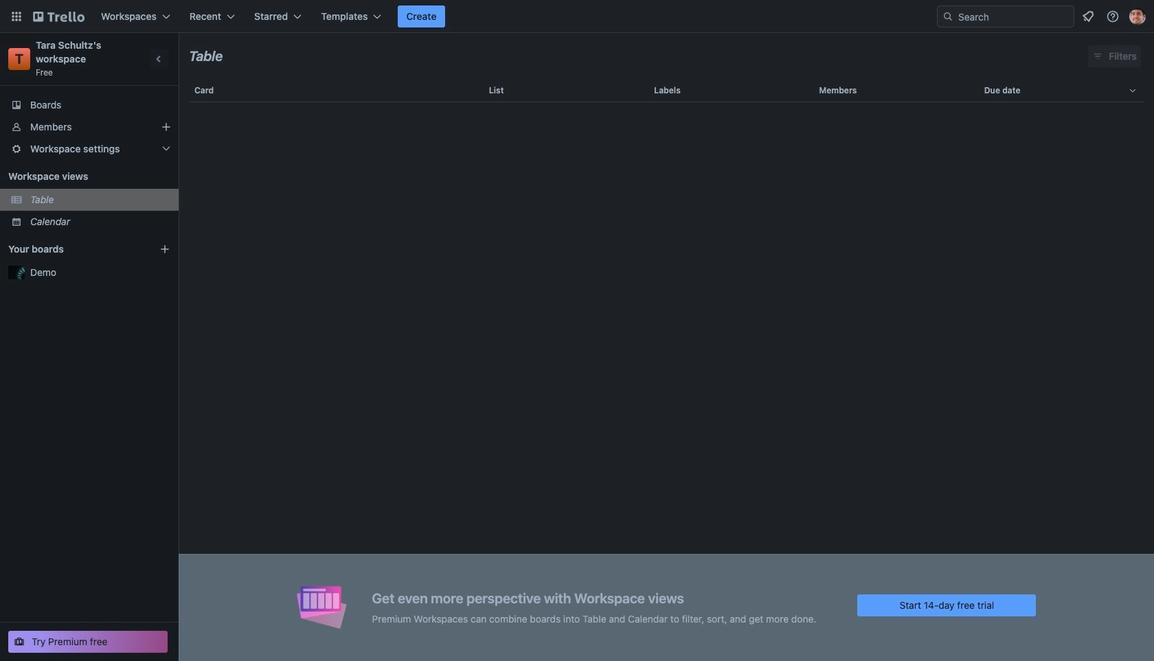 Task type: vqa. For each thing, say whether or not it's contained in the screenshot.
'home' icon
no



Task type: describe. For each thing, give the bounding box(es) containing it.
open information menu image
[[1106, 10, 1120, 23]]

primary element
[[0, 0, 1154, 33]]

back to home image
[[33, 5, 85, 27]]

search image
[[943, 11, 954, 22]]

add board image
[[159, 244, 170, 255]]



Task type: locate. For each thing, give the bounding box(es) containing it.
Search field
[[937, 5, 1075, 27]]

your boards with 1 items element
[[8, 241, 139, 258]]

None text field
[[189, 43, 223, 69]]

table
[[179, 74, 1154, 662]]

james peterson (jamespeterson93) image
[[1130, 8, 1146, 25]]

workspace navigation collapse icon image
[[150, 49, 169, 69]]

0 notifications image
[[1080, 8, 1097, 25]]

row
[[189, 74, 1144, 107]]



